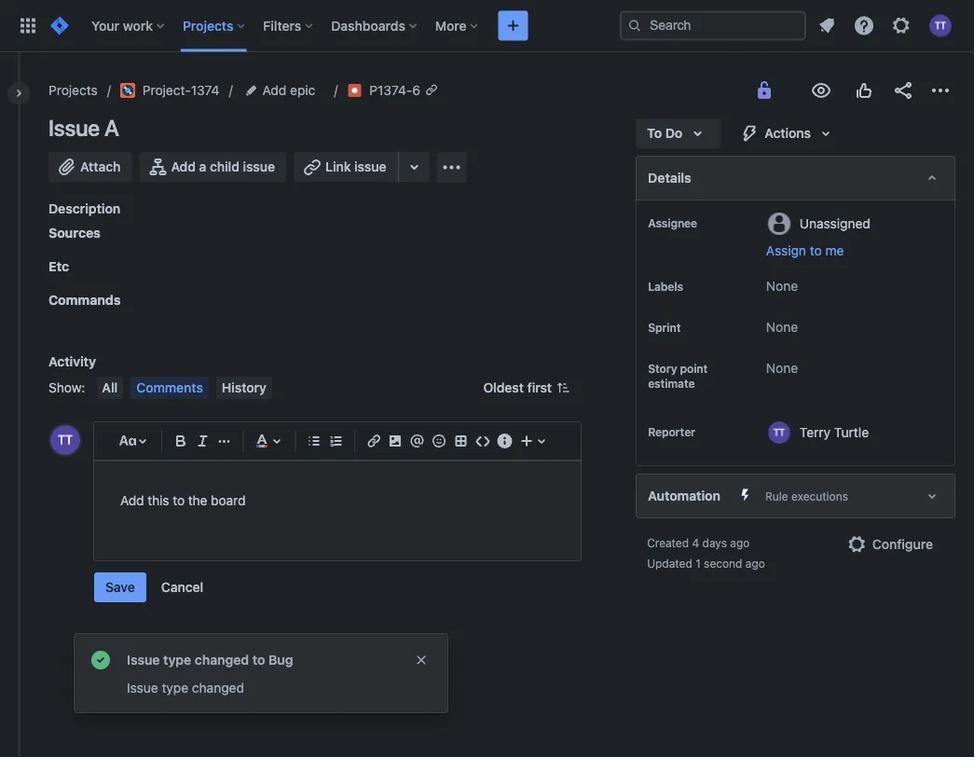 Task type: locate. For each thing, give the bounding box(es) containing it.
link issue button
[[294, 152, 400, 182]]

to left the
[[173, 493, 185, 508]]

link web pages and more image
[[403, 156, 426, 178]]

2 vertical spatial none
[[766, 360, 798, 376]]

add left this
[[120, 493, 144, 508]]

1 vertical spatial projects
[[48, 83, 98, 98]]

issue right success image
[[127, 652, 160, 668]]

bullet list ⌘⇧8 image
[[303, 430, 325, 452]]

sprint
[[648, 321, 681, 334]]

story point estimate
[[648, 362, 708, 390]]

to
[[810, 243, 822, 258], [173, 493, 185, 508], [252, 652, 265, 668]]

all
[[102, 380, 118, 395]]

appswitcher icon image
[[17, 14, 39, 37]]

ago right the days
[[730, 536, 750, 549]]

labels pin to top. only you can see pinned fields. image
[[687, 279, 702, 294]]

issue for issue a
[[48, 115, 100, 141]]

1 vertical spatial add
[[171, 159, 196, 174]]

menu bar
[[93, 377, 276, 399]]

your profile and settings image
[[930, 14, 952, 37]]

0 vertical spatial to
[[810, 243, 822, 258]]

created 4 days ago updated 1 second ago
[[647, 536, 765, 570]]

days
[[703, 536, 727, 549]]

to left the bug
[[252, 652, 265, 668]]

1 horizontal spatial projects
[[183, 18, 233, 33]]

issue
[[243, 159, 275, 174], [354, 159, 387, 174]]

1 vertical spatial issue
[[127, 652, 160, 668]]

emoji image
[[428, 430, 450, 452]]

your work
[[91, 18, 153, 33]]

banner
[[0, 0, 974, 52]]

add left epic
[[263, 83, 287, 98]]

code snippet image
[[472, 430, 494, 452]]

banner containing your work
[[0, 0, 974, 52]]

2 horizontal spatial add
[[263, 83, 287, 98]]

4
[[692, 536, 699, 549]]

filters button
[[258, 11, 320, 41]]

search image
[[627, 18, 642, 33]]

assign to me
[[766, 243, 844, 258]]

add inside text field
[[120, 493, 144, 508]]

1 vertical spatial changed
[[192, 680, 244, 696]]

bug image
[[347, 83, 362, 98]]

automation element
[[636, 474, 956, 518]]

1 vertical spatial type
[[162, 680, 188, 696]]

projects link
[[48, 79, 98, 102]]

to inside text field
[[173, 493, 185, 508]]

issue down projects link
[[48, 115, 100, 141]]

2 vertical spatial to
[[252, 652, 265, 668]]

0 vertical spatial projects
[[183, 18, 233, 33]]

2 horizontal spatial to
[[810, 243, 822, 258]]

attach
[[80, 159, 121, 174]]

add
[[263, 83, 287, 98], [171, 159, 196, 174], [120, 493, 144, 508]]

create image
[[502, 14, 525, 37]]

0 vertical spatial changed
[[195, 652, 249, 668]]

type down issue type changed to bug
[[162, 680, 188, 696]]

cancel button
[[150, 572, 215, 602]]

project 1374 image
[[120, 83, 135, 98]]

projects up issue a
[[48, 83, 98, 98]]

1 horizontal spatial to
[[252, 652, 265, 668]]

changed up issue type changed on the left of page
[[195, 652, 249, 668]]

add for add epic
[[263, 83, 287, 98]]

child
[[210, 159, 240, 174]]

none
[[766, 278, 798, 294], [766, 319, 798, 335], [766, 360, 798, 376]]

table image
[[450, 430, 472, 452]]

issue right link
[[354, 159, 387, 174]]

1 none from the top
[[766, 278, 798, 294]]

sources
[[48, 225, 101, 241]]

ago right second
[[746, 557, 765, 570]]

1 issue from the left
[[243, 159, 275, 174]]

add left a
[[171, 159, 196, 174]]

Search field
[[620, 11, 807, 41]]

executions
[[792, 489, 848, 503]]

1374
[[191, 83, 220, 98]]

0 vertical spatial type
[[163, 652, 191, 668]]

3 none from the top
[[766, 360, 798, 376]]

changed
[[195, 652, 249, 668], [192, 680, 244, 696]]

1 vertical spatial none
[[766, 319, 798, 335]]

more
[[435, 18, 467, 33]]

0 horizontal spatial projects
[[48, 83, 98, 98]]

comments button
[[131, 377, 209, 399]]

sidebar navigation image
[[0, 75, 41, 112]]

2 issue from the left
[[354, 159, 387, 174]]

0 vertical spatial issue
[[48, 115, 100, 141]]

projects for projects popup button
[[183, 18, 233, 33]]

newest first image
[[556, 380, 571, 395]]

me
[[826, 243, 844, 258]]

type up issue type changed on the left of page
[[163, 652, 191, 668]]

0 horizontal spatial add
[[120, 493, 144, 508]]

projects up 1374
[[183, 18, 233, 33]]

add inside dropdown button
[[263, 83, 287, 98]]

show:
[[48, 380, 85, 395]]

story
[[648, 362, 677, 375]]

mention image
[[406, 430, 429, 452]]

estimate
[[648, 377, 695, 390]]

issue
[[48, 115, 100, 141], [127, 652, 160, 668], [127, 680, 158, 696]]

issue down issue type changed to bug
[[127, 680, 158, 696]]

2 none from the top
[[766, 319, 798, 335]]

alert
[[75, 634, 448, 712]]

type for issue type changed to bug
[[163, 652, 191, 668]]

6
[[412, 83, 421, 98]]

add for add this to the board
[[120, 493, 144, 508]]

1 vertical spatial to
[[173, 493, 185, 508]]

profile image of terry turtle image
[[50, 425, 80, 455]]

p1374-6 link
[[370, 79, 421, 102]]

to left me
[[810, 243, 822, 258]]

1 horizontal spatial issue
[[354, 159, 387, 174]]

2 vertical spatial add
[[120, 493, 144, 508]]

issue right child
[[243, 159, 275, 174]]

info panel image
[[494, 430, 516, 452]]

notifications image
[[816, 14, 838, 37]]

1 horizontal spatial add
[[171, 159, 196, 174]]

0 vertical spatial add
[[263, 83, 287, 98]]

0 horizontal spatial issue
[[243, 159, 275, 174]]

reporter pin to top. only you can see pinned fields. image
[[699, 424, 714, 439]]

type
[[163, 652, 191, 668], [162, 680, 188, 696]]

add image, video, or file image
[[384, 430, 407, 452]]

watch options: you are not watching this issue, 0 people watching image
[[810, 79, 833, 102]]

activity
[[48, 354, 96, 369]]

text styles image
[[117, 430, 139, 452]]

changed down issue type changed to bug
[[192, 680, 244, 696]]

comments
[[136, 380, 203, 395]]

configure
[[872, 537, 933, 552]]

none for story point estimate
[[766, 360, 798, 376]]

2 vertical spatial issue
[[127, 680, 158, 696]]

0 horizontal spatial to
[[173, 493, 185, 508]]

add inside button
[[171, 159, 196, 174]]

terry
[[800, 424, 831, 440]]

vote options: no one has voted for this issue yet. image
[[853, 79, 876, 102]]

p1374-6
[[370, 83, 421, 98]]

details
[[648, 170, 692, 186]]

1 vertical spatial ago
[[746, 557, 765, 570]]

ago
[[730, 536, 750, 549], [746, 557, 765, 570]]

do
[[665, 125, 683, 141]]

0 vertical spatial none
[[766, 278, 798, 294]]

projects inside popup button
[[183, 18, 233, 33]]

to do button
[[636, 118, 720, 148]]



Task type: vqa. For each thing, say whether or not it's contained in the screenshot.
"filters"
yes



Task type: describe. For each thing, give the bounding box(es) containing it.
bold ⌘b image
[[169, 430, 192, 452]]

save
[[105, 579, 135, 595]]

menu bar containing all
[[93, 377, 276, 399]]

copy link to issue image
[[424, 82, 439, 97]]

project-1374 link
[[120, 79, 220, 102]]

add for add a child issue
[[171, 159, 196, 174]]

italic ⌘i image
[[191, 430, 214, 452]]

details element
[[636, 156, 956, 200]]

to inside button
[[810, 243, 822, 258]]

dashboards
[[331, 18, 405, 33]]

a
[[199, 159, 206, 174]]

second
[[704, 557, 743, 570]]

jira software image
[[48, 14, 71, 37]]

alert containing issue type changed to bug
[[75, 634, 448, 712]]

unassigned
[[800, 215, 871, 231]]

work
[[123, 18, 153, 33]]

all button
[[96, 377, 123, 399]]

p1374-
[[370, 83, 412, 98]]

board
[[211, 493, 246, 508]]

type for issue type changed
[[162, 680, 188, 696]]

etc
[[48, 259, 69, 274]]

history
[[222, 380, 267, 395]]

bug
[[269, 652, 293, 668]]

add this to the board
[[120, 493, 246, 508]]

changed for issue type changed to bug
[[195, 652, 249, 668]]

help image
[[853, 14, 876, 37]]

jira software image
[[48, 14, 71, 37]]

commands
[[48, 292, 121, 308]]

add a child issue
[[171, 159, 275, 174]]

filters
[[263, 18, 301, 33]]

projects for projects link
[[48, 83, 98, 98]]

assign
[[766, 243, 806, 258]]

your work button
[[86, 11, 172, 41]]

first
[[527, 380, 552, 395]]

dismiss image
[[414, 653, 429, 668]]

labels
[[648, 280, 683, 293]]

project-
[[142, 83, 191, 98]]

configure link
[[835, 530, 945, 559]]

a
[[104, 115, 119, 141]]

actions image
[[930, 79, 952, 102]]

terry turtle
[[800, 424, 869, 440]]

settings image
[[890, 14, 913, 37]]

to
[[647, 125, 662, 141]]

link
[[325, 159, 351, 174]]

numbered list ⌘⇧7 image
[[325, 430, 347, 452]]

point
[[680, 362, 708, 375]]

your
[[91, 18, 119, 33]]

rule executions
[[765, 489, 848, 503]]

primary element
[[11, 0, 620, 52]]

add epic button
[[242, 79, 321, 102]]

success image
[[90, 649, 112, 671]]

attach button
[[48, 152, 132, 182]]

0 vertical spatial ago
[[730, 536, 750, 549]]

projects button
[[177, 11, 252, 41]]

issue for issue type changed
[[127, 680, 158, 696]]

turtle
[[834, 424, 869, 440]]

save button
[[94, 572, 146, 602]]

issue type changed
[[127, 680, 244, 696]]

none for labels
[[766, 278, 798, 294]]

add app image
[[441, 156, 463, 179]]

reporter
[[648, 425, 696, 438]]

oldest first
[[483, 380, 552, 395]]

issue for issue type changed to bug
[[127, 652, 160, 668]]

to inside alert
[[252, 652, 265, 668]]

oldest first button
[[472, 377, 582, 399]]

add epic
[[263, 83, 315, 98]]

issue a
[[48, 115, 119, 141]]

issue type changed to bug
[[127, 652, 293, 668]]

share image
[[892, 79, 915, 102]]

assignee
[[648, 216, 697, 229]]

this
[[148, 493, 169, 508]]

dashboards button
[[326, 11, 424, 41]]

link issue
[[325, 159, 387, 174]]

1
[[696, 557, 701, 570]]

the
[[188, 493, 207, 508]]

created
[[647, 536, 689, 549]]

more button
[[430, 11, 485, 41]]

cancel
[[161, 579, 203, 595]]

rule
[[765, 489, 789, 503]]

description
[[48, 201, 120, 216]]

oldest
[[483, 380, 524, 395]]

project-1374
[[142, 83, 220, 98]]

more formatting image
[[213, 430, 236, 452]]

changed for issue type changed
[[192, 680, 244, 696]]

automation
[[648, 488, 721, 503]]

actions button
[[728, 118, 849, 148]]

history button
[[216, 377, 272, 399]]

actions
[[765, 125, 811, 141]]

link image
[[362, 430, 385, 452]]

updated
[[647, 557, 693, 570]]

epic
[[290, 83, 315, 98]]

Comment - Main content area, start typing to enter text. text field
[[120, 489, 555, 512]]

to do
[[647, 125, 683, 141]]

add a child issue button
[[139, 152, 286, 182]]

assign to me button
[[766, 241, 936, 260]]



